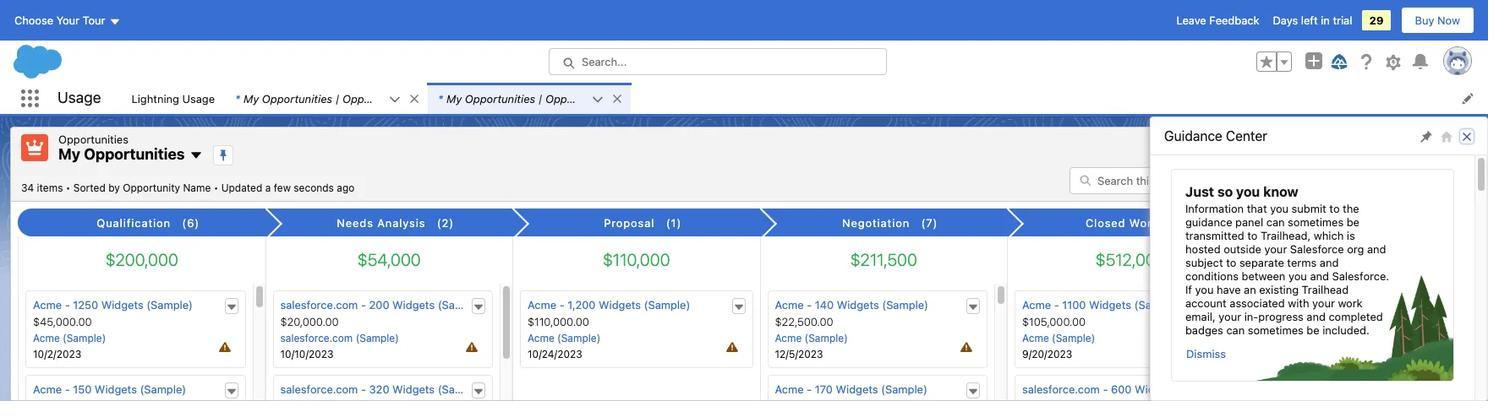 Task type: describe. For each thing, give the bounding box(es) containing it.
acme (sample) link for $200,000
[[33, 332, 106, 345]]

completed
[[1329, 310, 1383, 324]]

1 horizontal spatial to
[[1248, 229, 1258, 243]]

closed won
[[1086, 217, 1155, 230]]

few
[[274, 181, 291, 194]]

acme inside "$22,500.00 acme (sample) 12/5/2023"
[[775, 332, 802, 345]]

0 horizontal spatial your
[[1219, 310, 1242, 324]]

$45,000.00
[[33, 316, 92, 329]]

needs
[[337, 217, 374, 230]]

leave feedback link
[[1177, 14, 1260, 27]]

2 horizontal spatial to
[[1330, 202, 1340, 216]]

(sample) left email,
[[1135, 299, 1181, 312]]

acme inside $105,000.00 acme (sample) 9/20/2023
[[1023, 332, 1049, 345]]

34
[[21, 181, 34, 194]]

| for first list item from the right
[[539, 92, 543, 105]]

progress
[[1259, 310, 1304, 324]]

150
[[73, 383, 92, 397]]

just so you know information that you submit to the guidance panel can sometimes be transmitted to trailhead, which is hosted outside your salesforce org and subject to separate terms and conditions between you and salesforce. if you have an existing trailhead account associated with your work email, your in-progress and completed badges can sometimes be included.
[[1186, 184, 1390, 337]]

that
[[1247, 202, 1268, 216]]

widgets for 140
[[837, 299, 879, 312]]

- for 1,200
[[560, 299, 565, 312]]

(7)
[[922, 217, 938, 230]]

salesforce.com - 600 widgets (sample) link
[[1023, 383, 1227, 397]]

and down trailhead
[[1307, 310, 1326, 324]]

acme up $22,500.00
[[775, 299, 804, 312]]

you right if at bottom right
[[1196, 283, 1214, 297]]

acme inside $45,000.00 acme (sample) 10/2/2023
[[33, 332, 60, 345]]

proposal
[[604, 217, 655, 230]]

choose your tour
[[14, 14, 105, 27]]

$105,000.00 acme (sample) 9/20/2023
[[1023, 316, 1095, 361]]

(sample) right 150 at the bottom
[[140, 383, 186, 397]]

items
[[37, 181, 63, 194]]

text default image for salesforce.com - 200 widgets (sample)
[[473, 302, 485, 314]]

1 vertical spatial can
[[1227, 324, 1245, 337]]

lightning usage
[[131, 92, 215, 105]]

seconds
[[294, 181, 334, 194]]

salesforce.com - 600 widgets (sample)
[[1023, 383, 1227, 397]]

work
[[1338, 297, 1363, 310]]

feedback
[[1210, 14, 1260, 27]]

email,
[[1186, 310, 1216, 324]]

just
[[1186, 184, 1215, 200]]

text default image for acme - 1,200 widgets (sample)
[[733, 302, 745, 314]]

dismiss
[[1187, 348, 1226, 361]]

$22,500.00 acme (sample) 12/5/2023
[[775, 316, 848, 361]]

(sample) down $200,000
[[147, 299, 193, 312]]

(sample) down dismiss button
[[1180, 383, 1227, 397]]

$110,000
[[603, 250, 670, 270]]

new button
[[1416, 135, 1466, 161]]

text default image for $200,000
[[225, 386, 237, 398]]

1 horizontal spatial be
[[1347, 216, 1360, 229]]

trailhead
[[1302, 283, 1349, 297]]

- for 150
[[65, 383, 70, 397]]

guidance center
[[1165, 129, 1268, 144]]

salesforce.com for salesforce.com - 320 widgets (sample)
[[280, 383, 358, 397]]

negotiation
[[842, 217, 910, 230]]

you down know in the top right of the page
[[1271, 202, 1289, 216]]

widgets for 170
[[836, 383, 878, 397]]

my opportunities status
[[21, 181, 221, 194]]

opportunity
[[123, 181, 180, 194]]

text default image for acme - 1250 widgets (sample)
[[225, 302, 237, 314]]

updated
[[221, 181, 262, 194]]

acme - 150 widgets (sample) link
[[33, 383, 186, 397]]

salesforce.com inside $20,000.00 salesforce.com (sample) 10/10/2023
[[280, 332, 353, 345]]

acme - 170 widgets (sample)
[[775, 383, 928, 397]]

widgets for 200
[[393, 299, 435, 312]]

(sample) inside $45,000.00 acme (sample) 10/2/2023
[[63, 332, 106, 345]]

new
[[1429, 141, 1452, 155]]

if
[[1186, 283, 1193, 297]]

salesforce.com - 320 widgets (sample) link
[[280, 383, 484, 397]]

1 list item from the left
[[225, 83, 428, 114]]

- for 170
[[807, 383, 812, 397]]

(sample) inside $110,000.00 acme (sample) 10/24/2023
[[557, 332, 601, 345]]

dismiss button
[[1186, 341, 1227, 368]]

0 horizontal spatial my
[[58, 145, 80, 163]]

acme - 1,200 widgets (sample) link
[[528, 299, 690, 312]]

$20,000.00
[[280, 316, 339, 329]]

and down salesforce
[[1310, 270, 1330, 283]]

analysis
[[377, 217, 426, 230]]

10/2/2023
[[33, 349, 81, 361]]

320
[[369, 383, 390, 397]]

none search field inside the my opportunities|opportunities|list view element
[[1070, 167, 1273, 194]]

submit
[[1292, 202, 1327, 216]]

qualification
[[97, 217, 171, 230]]

2 list item from the left
[[428, 83, 631, 114]]

your
[[56, 14, 80, 27]]

1 vertical spatial sometimes
[[1248, 324, 1304, 337]]

won
[[1130, 217, 1155, 230]]

(sample) inside $105,000.00 acme (sample) 9/20/2023
[[1052, 332, 1095, 345]]

text default image for $54,000
[[473, 386, 485, 398]]

* for first list item from the right
[[438, 92, 443, 105]]

acme - 1250 widgets (sample)
[[33, 299, 193, 312]]

lightning usage link
[[121, 83, 225, 114]]

guidance
[[1165, 129, 1223, 144]]

panel
[[1236, 216, 1264, 229]]

transmitted
[[1186, 229, 1245, 243]]

(sample) down $110,000
[[644, 299, 690, 312]]

- for 1250
[[65, 299, 70, 312]]

is
[[1347, 229, 1356, 243]]

and down the which
[[1320, 256, 1339, 270]]

text default image for usage
[[389, 94, 401, 106]]

widgets for 320
[[393, 383, 435, 397]]

and right org in the bottom of the page
[[1368, 243, 1387, 256]]

- for 140
[[807, 299, 812, 312]]

org
[[1348, 243, 1365, 256]]

lightning
[[131, 92, 179, 105]]

widgets for 1,200
[[599, 299, 641, 312]]

2 acme (sample) link from the left
[[528, 332, 601, 345]]

with
[[1288, 297, 1310, 310]]

acme up $45,000.00
[[33, 299, 62, 312]]

1 horizontal spatial your
[[1265, 243, 1288, 256]]

0 vertical spatial sometimes
[[1288, 216, 1344, 229]]

140
[[815, 299, 834, 312]]

now
[[1438, 14, 1461, 27]]

salesforce.com for salesforce.com - 600 widgets (sample)
[[1023, 383, 1100, 397]]

$20,000.00 salesforce.com (sample) 10/10/2023
[[280, 316, 399, 361]]

(sample) inside "$22,500.00 acme (sample) 12/5/2023"
[[805, 332, 848, 345]]

(sample) down $211,500
[[882, 299, 929, 312]]

acme (sample) link for $211,500
[[775, 332, 848, 345]]

so
[[1218, 184, 1233, 200]]

closed
[[1086, 217, 1126, 230]]

choose your tour button
[[14, 7, 121, 34]]

in
[[1321, 14, 1330, 27]]

my for first list item
[[244, 92, 259, 105]]

my opportunities
[[58, 145, 185, 163]]

my for first list item from the right
[[447, 92, 462, 105]]

which
[[1314, 229, 1344, 243]]



Task type: vqa. For each thing, say whether or not it's contained in the screenshot.


Task type: locate. For each thing, give the bounding box(es) containing it.
buy
[[1415, 14, 1435, 27]]

acme up 10/24/2023
[[528, 332, 555, 345]]

3 acme (sample) link from the left
[[775, 332, 848, 345]]

salesforce.com - 320 widgets (sample)
[[280, 383, 484, 397]]

(sample) right 200
[[438, 299, 484, 312]]

0 horizontal spatial be
[[1307, 324, 1320, 337]]

by
[[108, 181, 120, 194]]

widgets right '320'
[[393, 383, 435, 397]]

1 * my opportunities | opportunities from the left
[[235, 92, 413, 105]]

0 horizontal spatial to
[[1227, 256, 1237, 270]]

you up with
[[1289, 270, 1307, 283]]

widgets right 150 at the bottom
[[95, 383, 137, 397]]

$105,000.00
[[1023, 316, 1086, 329]]

widgets right 1250
[[101, 299, 144, 312]]

acme up 10/2/2023
[[33, 332, 60, 345]]

- left 200
[[361, 299, 366, 312]]

salesforce.
[[1333, 270, 1390, 283]]

29
[[1370, 14, 1384, 27]]

opportunities
[[262, 92, 333, 105], [343, 92, 413, 105], [465, 92, 536, 105], [546, 92, 616, 105], [58, 133, 129, 146], [84, 145, 185, 163]]

$211,500
[[851, 250, 917, 270]]

included.
[[1323, 324, 1370, 337]]

the
[[1343, 202, 1360, 216]]

outside
[[1224, 243, 1262, 256]]

2 • from the left
[[214, 181, 218, 194]]

widgets for 1250
[[101, 299, 144, 312]]

1 horizontal spatial •
[[214, 181, 218, 194]]

acme up 9/20/2023
[[1023, 332, 1049, 345]]

text default image for acme - 1100 widgets (sample)
[[1214, 302, 1226, 314]]

2 vertical spatial to
[[1227, 256, 1237, 270]]

text default image
[[409, 93, 420, 105], [190, 149, 203, 163], [225, 302, 237, 314], [473, 302, 485, 314], [733, 302, 745, 314], [968, 302, 979, 314], [1214, 302, 1226, 314]]

2 horizontal spatial my
[[447, 92, 462, 105]]

salesforce.com up $20,000.00
[[280, 299, 358, 312]]

you up 'that'
[[1237, 184, 1260, 200]]

12/5/2023
[[775, 349, 823, 361]]

tour
[[83, 14, 105, 27]]

trial
[[1333, 14, 1353, 27]]

- for 320
[[361, 383, 366, 397]]

$110,000.00 acme (sample) 10/24/2023
[[528, 316, 601, 361]]

2 | from the left
[[539, 92, 543, 105]]

(sample) down 200
[[356, 332, 399, 345]]

1 horizontal spatial can
[[1267, 216, 1285, 229]]

(sample) down $22,500.00
[[805, 332, 848, 345]]

acme - 1100 widgets (sample) link
[[1023, 299, 1181, 312]]

0 horizontal spatial *
[[235, 92, 240, 105]]

- for 200
[[361, 299, 366, 312]]

your left in-
[[1219, 310, 1242, 324]]

acme left the 170
[[775, 383, 804, 397]]

*
[[235, 92, 240, 105], [438, 92, 443, 105]]

sometimes up salesforce
[[1288, 216, 1344, 229]]

acme inside $110,000.00 acme (sample) 10/24/2023
[[528, 332, 555, 345]]

subject
[[1186, 256, 1224, 270]]

1 horizontal spatial my
[[244, 92, 259, 105]]

text default image inside list item
[[409, 93, 420, 105]]

list containing lightning usage
[[121, 83, 1489, 114]]

salesforce.com - 200 widgets (sample) link
[[280, 299, 484, 312]]

acme - 150 widgets (sample)
[[33, 383, 186, 397]]

text default image for $211,500
[[968, 386, 979, 398]]

widgets right 1,200 on the left of the page
[[599, 299, 641, 312]]

1 vertical spatial to
[[1248, 229, 1258, 243]]

1 horizontal spatial |
[[539, 92, 543, 105]]

widgets for 1100
[[1089, 299, 1132, 312]]

acme (sample) link for $512,000
[[1023, 332, 1095, 345]]

buy now
[[1415, 14, 1461, 27]]

can right badges
[[1227, 324, 1245, 337]]

search... button
[[549, 48, 887, 75]]

* for first list item
[[235, 92, 240, 105]]

1 horizontal spatial * my opportunities | opportunities
[[438, 92, 616, 105]]

name
[[183, 181, 211, 194]]

1250
[[73, 299, 98, 312]]

an
[[1244, 283, 1257, 297]]

ago
[[337, 181, 355, 194]]

to right subject at the right
[[1227, 256, 1237, 270]]

- for 600
[[1103, 383, 1108, 397]]

(sample) right the 170
[[881, 383, 928, 397]]

acme
[[33, 299, 62, 312], [528, 299, 557, 312], [775, 299, 804, 312], [1023, 299, 1051, 312], [33, 332, 60, 345], [528, 332, 555, 345], [775, 332, 802, 345], [1023, 332, 1049, 345], [33, 383, 62, 397], [775, 383, 804, 397]]

- left the 140
[[807, 299, 812, 312]]

(18)
[[1166, 217, 1190, 230]]

salesforce.com down 9/20/2023
[[1023, 383, 1100, 397]]

in-
[[1245, 310, 1259, 324]]

- left '320'
[[361, 383, 366, 397]]

10/24/2023
[[528, 349, 583, 361]]

acme - 1,200 widgets (sample)
[[528, 299, 690, 312]]

- up "$105,000.00"
[[1054, 299, 1060, 312]]

search...
[[582, 55, 627, 69]]

acme - 140 widgets (sample) link
[[775, 299, 929, 312]]

center
[[1226, 129, 1268, 144]]

acme up 12/5/2023
[[775, 332, 802, 345]]

usage up my opportunities
[[58, 89, 101, 107]]

(sample) inside $20,000.00 salesforce.com (sample) 10/10/2023
[[356, 332, 399, 345]]

1 vertical spatial be
[[1307, 324, 1320, 337]]

to down 'that'
[[1248, 229, 1258, 243]]

sorted
[[73, 181, 106, 194]]

0 horizontal spatial •
[[66, 181, 71, 194]]

leave feedback
[[1177, 14, 1260, 27]]

(2)
[[437, 217, 454, 230]]

acme (sample) link down $22,500.00
[[775, 332, 848, 345]]

1 horizontal spatial usage
[[182, 92, 215, 105]]

$512,000
[[1096, 250, 1166, 270]]

salesforce.com down $20,000.00
[[280, 332, 353, 345]]

* my opportunities | opportunities for first list item
[[235, 92, 413, 105]]

acme - 170 widgets (sample) link
[[775, 383, 928, 397]]

acme (sample) link down $45,000.00
[[33, 332, 106, 345]]

widgets for 600
[[1135, 383, 1177, 397]]

separate
[[1240, 256, 1285, 270]]

- up $45,000.00
[[65, 299, 70, 312]]

display as kanban image
[[1317, 167, 1354, 194]]

•
[[66, 181, 71, 194], [214, 181, 218, 194]]

buy now button
[[1401, 7, 1475, 34]]

salesforce.com
[[280, 299, 358, 312], [280, 332, 353, 345], [280, 383, 358, 397], [1023, 383, 1100, 397]]

acme (sample) link down "$105,000.00"
[[1023, 332, 1095, 345]]

(6)
[[182, 217, 200, 230]]

widgets right 600 at the bottom of the page
[[1135, 383, 1177, 397]]

0 horizontal spatial * my opportunities | opportunities
[[235, 92, 413, 105]]

my
[[244, 92, 259, 105], [447, 92, 462, 105], [58, 145, 80, 163]]

600
[[1111, 383, 1132, 397]]

text default image for acme - 140 widgets (sample)
[[968, 302, 979, 314]]

guidance
[[1186, 216, 1233, 229]]

0 vertical spatial to
[[1330, 202, 1340, 216]]

information
[[1186, 202, 1244, 216]]

(sample) right '320'
[[438, 383, 484, 397]]

days
[[1273, 14, 1298, 27]]

acme up the $110,000.00
[[528, 299, 557, 312]]

and
[[1368, 243, 1387, 256], [1320, 256, 1339, 270], [1310, 270, 1330, 283], [1307, 310, 1326, 324]]

(sample) down "$105,000.00"
[[1052, 332, 1095, 345]]

be up org in the bottom of the page
[[1347, 216, 1360, 229]]

Search My Opportunities list view. search field
[[1070, 167, 1273, 194]]

1 • from the left
[[66, 181, 71, 194]]

$22,500.00
[[775, 316, 834, 329]]

terms
[[1288, 256, 1317, 270]]

usage right lightning
[[182, 92, 215, 105]]

$110,000.00
[[528, 316, 589, 329]]

your right with
[[1313, 297, 1335, 310]]

170
[[815, 383, 833, 397]]

list view controls image
[[1276, 167, 1313, 194]]

• right name
[[214, 181, 218, 194]]

1 horizontal spatial *
[[438, 92, 443, 105]]

salesforce.com down 10/10/2023 at the left bottom of the page
[[280, 383, 358, 397]]

can right panel
[[1267, 216, 1285, 229]]

days left in trial
[[1273, 14, 1353, 27]]

my opportunities|opportunities|list view element
[[10, 127, 1478, 402]]

• right the items at top
[[66, 181, 71, 194]]

list
[[121, 83, 1489, 114]]

0 vertical spatial can
[[1267, 216, 1285, 229]]

0 horizontal spatial |
[[336, 92, 340, 105]]

salesforce
[[1291, 243, 1344, 256]]

widgets for 150
[[95, 383, 137, 397]]

acme - 1250 widgets (sample) link
[[33, 299, 193, 312]]

(sample) down the $110,000.00
[[557, 332, 601, 345]]

be
[[1347, 216, 1360, 229], [1307, 324, 1320, 337]]

to
[[1330, 202, 1340, 216], [1248, 229, 1258, 243], [1227, 256, 1237, 270]]

usage inside "link"
[[182, 92, 215, 105]]

salesforce.com for salesforce.com - 200 widgets (sample)
[[280, 299, 358, 312]]

| for first list item
[[336, 92, 340, 105]]

choose
[[14, 14, 53, 27]]

badges
[[1186, 324, 1224, 337]]

None search field
[[1070, 167, 1273, 194]]

widgets right 200
[[393, 299, 435, 312]]

34 items • sorted by opportunity name • updated a few seconds ago
[[21, 181, 355, 194]]

2 * my opportunities | opportunities from the left
[[438, 92, 616, 105]]

1 acme (sample) link from the left
[[33, 332, 106, 345]]

0 vertical spatial be
[[1347, 216, 1360, 229]]

acme up "$105,000.00"
[[1023, 299, 1051, 312]]

text default image
[[612, 93, 623, 105], [389, 94, 401, 106], [225, 386, 237, 398], [473, 386, 485, 398], [968, 386, 979, 398]]

(sample) down $45,000.00
[[63, 332, 106, 345]]

a
[[265, 181, 271, 194]]

1 | from the left
[[336, 92, 340, 105]]

- left 150 at the bottom
[[65, 383, 70, 397]]

leave
[[1177, 14, 1207, 27]]

$54,000
[[358, 250, 421, 270]]

(sample)
[[147, 299, 193, 312], [438, 299, 484, 312], [644, 299, 690, 312], [882, 299, 929, 312], [1135, 299, 1181, 312], [63, 332, 106, 345], [356, 332, 399, 345], [557, 332, 601, 345], [805, 332, 848, 345], [1052, 332, 1095, 345], [140, 383, 186, 397], [438, 383, 484, 397], [881, 383, 928, 397], [1180, 383, 1227, 397]]

9/20/2023
[[1023, 349, 1073, 361]]

to left the
[[1330, 202, 1340, 216]]

4 acme (sample) link from the left
[[1023, 332, 1095, 345]]

2 * from the left
[[438, 92, 443, 105]]

be down with
[[1307, 324, 1320, 337]]

0 horizontal spatial can
[[1227, 324, 1245, 337]]

trailhead,
[[1261, 229, 1311, 243]]

- left the 170
[[807, 383, 812, 397]]

$45,000.00 acme (sample) 10/2/2023
[[33, 316, 106, 361]]

acme left 150 at the bottom
[[33, 383, 62, 397]]

your left terms
[[1265, 243, 1288, 256]]

list item
[[225, 83, 428, 114], [428, 83, 631, 114]]

acme - 140 widgets (sample)
[[775, 299, 929, 312]]

sometimes down associated
[[1248, 324, 1304, 337]]

usage
[[58, 89, 101, 107], [182, 92, 215, 105]]

widgets right the 170
[[836, 383, 878, 397]]

2 horizontal spatial your
[[1313, 297, 1335, 310]]

acme (sample) link down the $110,000.00
[[528, 332, 601, 345]]

- for 1100
[[1054, 299, 1060, 312]]

1100
[[1063, 299, 1086, 312]]

1 * from the left
[[235, 92, 240, 105]]

widgets right the 140
[[837, 299, 879, 312]]

group
[[1257, 52, 1292, 72]]

widgets right the 1100
[[1089, 299, 1132, 312]]

0 horizontal spatial usage
[[58, 89, 101, 107]]

- left 600 at the bottom of the page
[[1103, 383, 1108, 397]]

account
[[1186, 297, 1227, 310]]

- up the $110,000.00
[[560, 299, 565, 312]]

* my opportunities | opportunities for first list item from the right
[[438, 92, 616, 105]]



